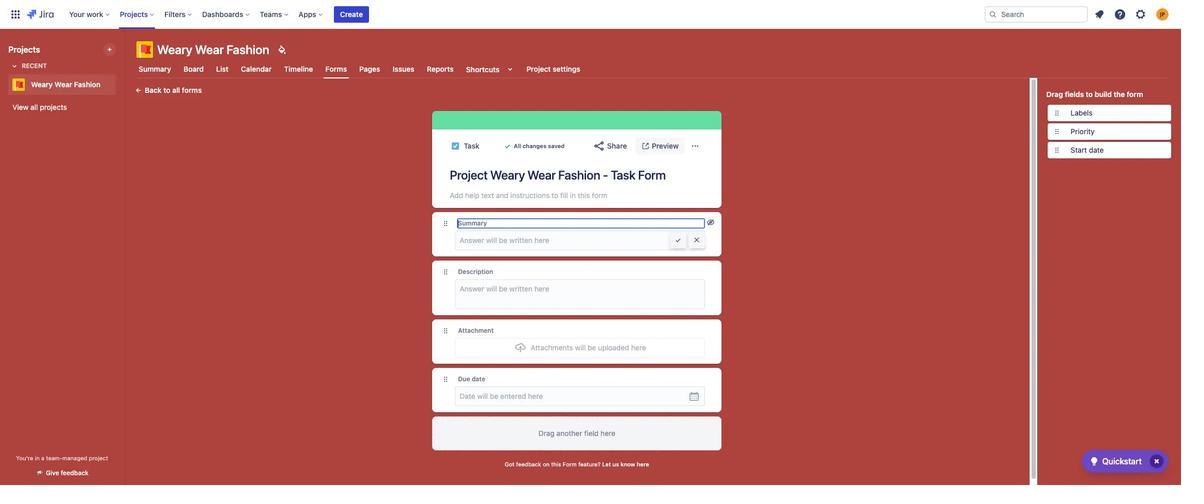 Task type: locate. For each thing, give the bounding box(es) containing it.
your work button
[[66, 6, 114, 22]]

all right the view
[[30, 103, 38, 112]]

1 horizontal spatial weary wear fashion
[[157, 42, 269, 57]]

share image
[[593, 140, 605, 152]]

task
[[464, 142, 479, 150], [611, 168, 635, 182]]

primary element
[[6, 0, 985, 29]]

settings
[[553, 65, 580, 73]]

fashion up fill
[[558, 168, 600, 182]]

task left all
[[464, 142, 479, 150]]

build
[[1095, 90, 1112, 99]]

attachments
[[531, 344, 573, 353]]

description
[[458, 268, 493, 276]]

calendar image
[[688, 391, 700, 403]]

feature?
[[578, 462, 601, 468]]

0 vertical spatial weary wear fashion
[[157, 42, 269, 57]]

1 vertical spatial written
[[509, 285, 532, 294]]

confirm image
[[674, 236, 682, 244]]

tab list containing forms
[[130, 60, 1175, 79]]

0 vertical spatial fashion
[[226, 42, 269, 57]]

form
[[1127, 90, 1143, 99], [592, 191, 607, 200]]

this right on
[[551, 462, 561, 468]]

preview
[[652, 142, 679, 150]]

in right fill
[[570, 191, 576, 200]]

0 horizontal spatial fashion
[[74, 80, 100, 89]]

1 horizontal spatial feedback
[[516, 462, 541, 468]]

feedback for give
[[61, 470, 89, 478]]

project weary wear fashion - task form
[[450, 168, 666, 182]]

tab list
[[130, 60, 1175, 79]]

feedback inside button
[[61, 470, 89, 478]]

all left forms
[[172, 86, 180, 95]]

0 vertical spatial wear
[[195, 42, 224, 57]]

1 horizontal spatial project
[[526, 65, 551, 73]]

this right fill
[[578, 191, 590, 200]]

1 vertical spatial fashion
[[74, 80, 100, 89]]

back
[[145, 86, 162, 95]]

form down -
[[592, 191, 607, 200]]

1 vertical spatial wear
[[55, 80, 72, 89]]

1 vertical spatial in
[[35, 455, 40, 462]]

2 vertical spatial wear
[[527, 168, 556, 182]]

weary wear fashion up list
[[157, 42, 269, 57]]

to
[[163, 86, 170, 95], [1086, 90, 1093, 99], [552, 191, 558, 200]]

reports link
[[425, 60, 456, 79]]

0 vertical spatial this
[[578, 191, 590, 200]]

0 horizontal spatial form
[[592, 191, 607, 200]]

answer will be written here down description
[[460, 285, 549, 294]]

0 vertical spatial in
[[570, 191, 576, 200]]

will up description
[[486, 236, 497, 245]]

banner
[[0, 0, 1181, 29]]

2 horizontal spatial weary
[[490, 168, 525, 182]]

wear up instructions
[[527, 168, 556, 182]]

0 horizontal spatial this
[[551, 462, 561, 468]]

teams button
[[257, 6, 292, 22]]

you're
[[16, 455, 33, 462]]

wear up view all projects link
[[55, 80, 72, 89]]

shortcuts button
[[464, 60, 518, 79]]

1 vertical spatial drag
[[538, 430, 555, 438]]

forms
[[182, 86, 202, 95]]

here
[[534, 236, 549, 245], [534, 285, 549, 294], [631, 344, 646, 353], [528, 392, 543, 401], [601, 430, 615, 438], [637, 462, 649, 468]]

labels
[[1071, 109, 1092, 117]]

projects up recent
[[8, 45, 40, 54]]

weary up board
[[157, 42, 192, 57]]

back to all forms link
[[128, 82, 208, 99]]

1 vertical spatial date
[[472, 376, 485, 384]]

0 horizontal spatial in
[[35, 455, 40, 462]]

weary wear fashion up view all projects link
[[31, 80, 100, 89]]

cancel image
[[693, 236, 701, 244]]

dashboards
[[202, 10, 243, 18]]

2 horizontal spatial wear
[[527, 168, 556, 182]]

2 vertical spatial fashion
[[558, 168, 600, 182]]

0 horizontal spatial task
[[464, 142, 479, 150]]

your work
[[69, 10, 103, 18]]

priority
[[1071, 127, 1095, 136]]

1 vertical spatial answer
[[460, 285, 484, 294]]

form right the
[[1127, 90, 1143, 99]]

sidebar navigation image
[[113, 41, 135, 62]]

date right 'due'
[[472, 376, 485, 384]]

drag left fields
[[1046, 90, 1063, 99]]

drag
[[1046, 90, 1063, 99], [538, 430, 555, 438]]

0 vertical spatial date
[[1089, 146, 1104, 155]]

to left fill
[[552, 191, 558, 200]]

in left a
[[35, 455, 40, 462]]

1 vertical spatial form
[[563, 462, 577, 468]]

projects right work
[[120, 10, 148, 18]]

form
[[638, 168, 666, 182], [563, 462, 577, 468]]

quickstart button
[[1082, 451, 1169, 473]]

this
[[578, 191, 590, 200], [551, 462, 561, 468]]

-
[[603, 168, 608, 182]]

0 vertical spatial written
[[509, 236, 532, 245]]

will
[[486, 236, 497, 245], [486, 285, 497, 294], [575, 344, 586, 353], [477, 392, 488, 401]]

drag left another
[[538, 430, 555, 438]]

fashion left add to starred image
[[74, 80, 100, 89]]

preview button
[[635, 138, 685, 155]]

form actions image
[[691, 142, 699, 150]]

0 vertical spatial answer will be written here
[[460, 236, 549, 245]]

0 vertical spatial project
[[526, 65, 551, 73]]

wear
[[195, 42, 224, 57], [55, 80, 72, 89], [527, 168, 556, 182]]

to right back
[[163, 86, 170, 95]]

projects
[[120, 10, 148, 18], [8, 45, 40, 54]]

0 horizontal spatial feedback
[[61, 470, 89, 478]]

0 horizontal spatial projects
[[8, 45, 40, 54]]

1 answer will be written here from the top
[[460, 236, 549, 245]]

0 horizontal spatial to
[[163, 86, 170, 95]]

another
[[556, 430, 582, 438]]

shortcuts
[[466, 65, 500, 74]]

let us know here button
[[602, 461, 649, 469]]

jira image
[[27, 8, 54, 20], [27, 8, 54, 20]]

1 horizontal spatial this
[[578, 191, 590, 200]]

0 horizontal spatial date
[[472, 376, 485, 384]]

feedback left on
[[516, 462, 541, 468]]

weary down recent
[[31, 80, 53, 89]]

1 vertical spatial answer will be written here
[[460, 285, 549, 294]]

1 horizontal spatial projects
[[120, 10, 148, 18]]

fashion up calendar
[[226, 42, 269, 57]]

answer
[[460, 236, 484, 245], [460, 285, 484, 294]]

form left feature?
[[563, 462, 577, 468]]

1 horizontal spatial task
[[611, 168, 635, 182]]

project left settings
[[526, 65, 551, 73]]

weary up and
[[490, 168, 525, 182]]

0 vertical spatial form
[[638, 168, 666, 182]]

add
[[450, 191, 463, 200]]

0 horizontal spatial wear
[[55, 80, 72, 89]]

0 vertical spatial answer
[[460, 236, 484, 245]]

1 horizontal spatial form
[[1127, 90, 1143, 99]]

calendar
[[241, 65, 272, 73]]

0 vertical spatial drag
[[1046, 90, 1063, 99]]

0 vertical spatial all
[[172, 86, 180, 95]]

0 horizontal spatial all
[[30, 103, 38, 112]]

start
[[1071, 146, 1087, 155]]

date will be entered here
[[460, 392, 543, 401]]

weary
[[157, 42, 192, 57], [31, 80, 53, 89], [490, 168, 525, 182]]

Summary field
[[458, 220, 704, 228]]

your
[[69, 10, 85, 18]]

all
[[514, 143, 521, 149]]

in
[[570, 191, 576, 200], [35, 455, 40, 462]]

project
[[526, 65, 551, 73], [450, 168, 488, 182]]

1 vertical spatial project
[[450, 168, 488, 182]]

answer will be written here up description
[[460, 236, 549, 245]]

0 vertical spatial feedback
[[516, 462, 541, 468]]

task right -
[[611, 168, 635, 182]]

0 vertical spatial projects
[[120, 10, 148, 18]]

upload image
[[514, 342, 526, 355]]

feedback down managed
[[61, 470, 89, 478]]

2 vertical spatial weary
[[490, 168, 525, 182]]

1 horizontal spatial form
[[638, 168, 666, 182]]

give
[[46, 470, 59, 478]]

to left build
[[1086, 90, 1093, 99]]

answer down description
[[460, 285, 484, 294]]

1 horizontal spatial drag
[[1046, 90, 1063, 99]]

project for project settings
[[526, 65, 551, 73]]

projects inside popup button
[[120, 10, 148, 18]]

1 horizontal spatial weary
[[157, 42, 192, 57]]

answer up description
[[460, 236, 484, 245]]

project settings link
[[524, 60, 582, 79]]

1 horizontal spatial all
[[172, 86, 180, 95]]

project up help
[[450, 168, 488, 182]]

feedback
[[516, 462, 541, 468], [61, 470, 89, 478]]

projects button
[[117, 6, 158, 22]]

drag for drag another field here
[[538, 430, 555, 438]]

1 horizontal spatial date
[[1089, 146, 1104, 155]]

all
[[172, 86, 180, 95], [30, 103, 38, 112]]

0 horizontal spatial project
[[450, 168, 488, 182]]

create
[[340, 10, 363, 18]]

weary wear fashion
[[157, 42, 269, 57], [31, 80, 100, 89]]

1 vertical spatial weary
[[31, 80, 53, 89]]

answer will be written here
[[460, 236, 549, 245], [460, 285, 549, 294]]

form down preview button
[[638, 168, 666, 182]]

1 vertical spatial weary wear fashion
[[31, 80, 100, 89]]

quickstart
[[1102, 457, 1142, 467]]

0 horizontal spatial drag
[[538, 430, 555, 438]]

appswitcher icon image
[[9, 8, 22, 20]]

a
[[41, 455, 44, 462]]

list link
[[214, 60, 231, 79]]

wear up list
[[195, 42, 224, 57]]

date right start
[[1089, 146, 1104, 155]]

banner containing your work
[[0, 0, 1181, 29]]

1 vertical spatial this
[[551, 462, 561, 468]]

dismiss quickstart image
[[1148, 454, 1165, 470]]

1 horizontal spatial in
[[570, 191, 576, 200]]

1 vertical spatial feedback
[[61, 470, 89, 478]]

weary wear fashion link
[[8, 74, 112, 95]]

issues link
[[391, 60, 416, 79]]



Task type: vqa. For each thing, say whether or not it's contained in the screenshot.
Sub-tasks LINK
no



Task type: describe. For each thing, give the bounding box(es) containing it.
fill
[[560, 191, 568, 200]]

0 vertical spatial weary
[[157, 42, 192, 57]]

field
[[584, 430, 599, 438]]

reports
[[427, 65, 454, 73]]

us
[[612, 462, 619, 468]]

know
[[621, 462, 635, 468]]

check image
[[1088, 456, 1100, 468]]

calendar link
[[239, 60, 274, 79]]

feedback for got
[[516, 462, 541, 468]]

you're in a team-managed project
[[16, 455, 108, 462]]

all changes saved
[[514, 143, 565, 149]]

1 answer from the top
[[460, 236, 484, 245]]

0 horizontal spatial form
[[563, 462, 577, 468]]

view
[[12, 103, 29, 112]]

your profile and settings image
[[1156, 8, 1169, 20]]

Search field
[[985, 6, 1088, 22]]

drag another field here
[[538, 430, 615, 438]]

add help text and instructions to fill in this form
[[450, 191, 607, 200]]

add to starred image
[[113, 79, 125, 91]]

forms
[[325, 65, 347, 73]]

uploaded
[[598, 344, 629, 353]]

0 horizontal spatial weary
[[31, 80, 53, 89]]

text
[[481, 191, 494, 200]]

give feedback
[[46, 470, 89, 478]]

timeline link
[[282, 60, 315, 79]]

recent
[[22, 62, 47, 70]]

1 vertical spatial all
[[30, 103, 38, 112]]

filters button
[[161, 6, 196, 22]]

project settings
[[526, 65, 580, 73]]

help
[[465, 191, 479, 200]]

will down description
[[486, 285, 497, 294]]

summary link
[[136, 60, 173, 79]]

collapse recent projects image
[[8, 60, 21, 72]]

2 horizontal spatial to
[[1086, 90, 1093, 99]]

create button
[[334, 6, 369, 22]]

dashboards button
[[199, 6, 254, 22]]

1 vertical spatial projects
[[8, 45, 40, 54]]

view all projects link
[[8, 98, 116, 117]]

drag for drag fields to build the form
[[1046, 90, 1063, 99]]

pages link
[[357, 60, 382, 79]]

1 written from the top
[[509, 236, 532, 245]]

start date
[[1071, 146, 1104, 155]]

notifications image
[[1093, 8, 1106, 20]]

2 answer from the top
[[460, 285, 484, 294]]

1 vertical spatial task
[[611, 168, 635, 182]]

date for start date
[[1089, 146, 1104, 155]]

0 vertical spatial form
[[1127, 90, 1143, 99]]

settings image
[[1135, 8, 1147, 20]]

search image
[[989, 10, 997, 18]]

on
[[543, 462, 550, 468]]

instructions
[[510, 191, 550, 200]]

managed
[[62, 455, 87, 462]]

and
[[496, 191, 508, 200]]

fields
[[1065, 90, 1084, 99]]

pages
[[359, 65, 380, 73]]

set background color image
[[276, 43, 288, 56]]

date for due date
[[472, 376, 485, 384]]

filters
[[164, 10, 186, 18]]

attachment
[[458, 327, 494, 335]]

projects
[[40, 103, 67, 112]]

0 horizontal spatial weary wear fashion
[[31, 80, 100, 89]]

summary
[[139, 65, 171, 73]]

attachments will be uploaded here
[[531, 344, 646, 353]]

back to all forms
[[145, 86, 202, 95]]

board link
[[181, 60, 206, 79]]

create project image
[[105, 45, 114, 54]]

let
[[602, 462, 611, 468]]

board
[[183, 65, 204, 73]]

work
[[87, 10, 103, 18]]

will right attachments
[[575, 344, 586, 353]]

project
[[89, 455, 108, 462]]

teams
[[260, 10, 282, 18]]

2 answer will be written here from the top
[[460, 285, 549, 294]]

share
[[607, 142, 627, 150]]

will right date
[[477, 392, 488, 401]]

issues
[[393, 65, 414, 73]]

got
[[505, 462, 514, 468]]

date
[[460, 392, 475, 401]]

share button
[[586, 138, 633, 155]]

1 vertical spatial form
[[592, 191, 607, 200]]

drag fields to build the form
[[1046, 90, 1143, 99]]

the
[[1114, 90, 1125, 99]]

list
[[216, 65, 229, 73]]

2 horizontal spatial fashion
[[558, 168, 600, 182]]

timeline
[[284, 65, 313, 73]]

changes
[[523, 143, 546, 149]]

help image
[[1114, 8, 1126, 20]]

due date
[[458, 376, 485, 384]]

entered
[[500, 392, 526, 401]]

apps button
[[295, 6, 327, 22]]

view all projects
[[12, 103, 67, 112]]

apps
[[299, 10, 316, 18]]

team-
[[46, 455, 62, 462]]

1 horizontal spatial to
[[552, 191, 558, 200]]

give feedback button
[[29, 465, 95, 482]]

0 vertical spatial task
[[464, 142, 479, 150]]

got feedback on this form feature? let us know here
[[505, 462, 649, 468]]

project for project weary wear fashion - task form
[[450, 168, 488, 182]]

1 horizontal spatial wear
[[195, 42, 224, 57]]

saved
[[548, 143, 565, 149]]

2 written from the top
[[509, 285, 532, 294]]

1 horizontal spatial fashion
[[226, 42, 269, 57]]



